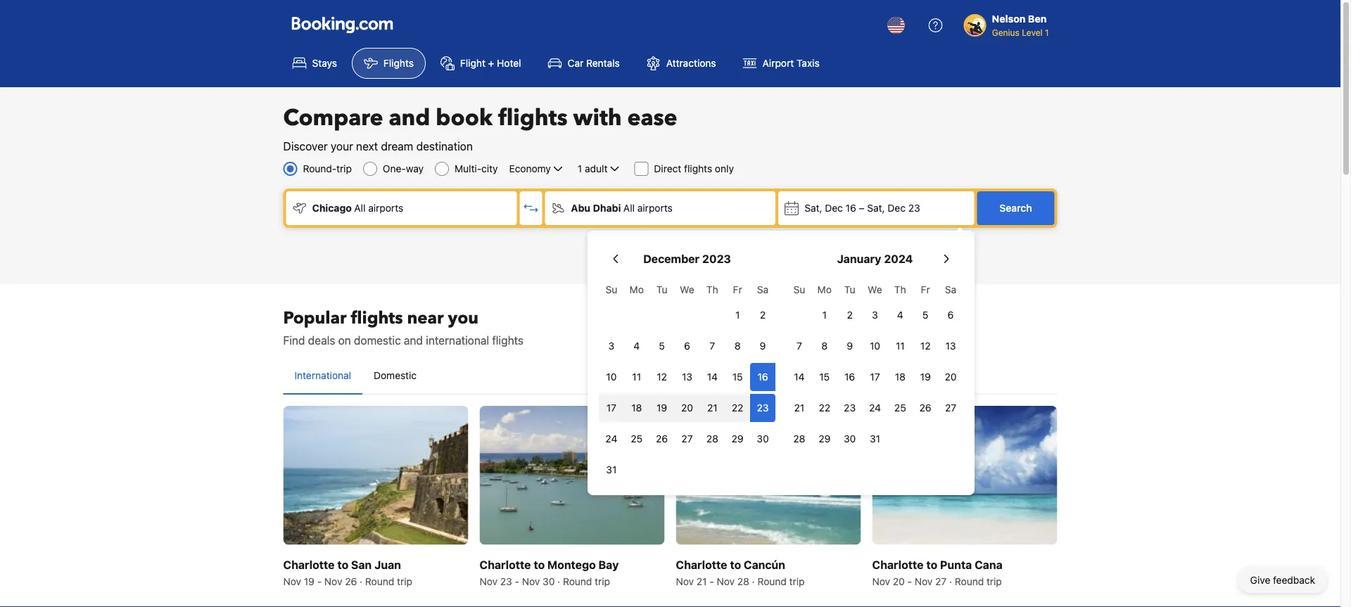 Task type: describe. For each thing, give the bounding box(es) containing it.
11 for 11 checkbox
[[633, 371, 641, 383]]

destination
[[416, 140, 473, 153]]

flight + hotel
[[460, 57, 521, 69]]

26 December 2023 checkbox
[[650, 425, 675, 453]]

bay
[[599, 558, 619, 572]]

give feedback
[[1251, 575, 1316, 586]]

charlotte for charlotte to punta cana
[[873, 558, 924, 572]]

1 inside checkbox
[[736, 309, 740, 321]]

20 for 20 january 2024 option
[[945, 371, 957, 383]]

round-trip
[[303, 163, 352, 175]]

2 airports from the left
[[638, 202, 673, 214]]

2023
[[703, 252, 731, 266]]

tu for january 2024
[[845, 284, 856, 296]]

7 for 7 checkbox
[[797, 340, 803, 352]]

29 for 29 checkbox
[[819, 433, 831, 445]]

flight + hotel link
[[429, 48, 533, 79]]

27 January 2024 checkbox
[[939, 394, 964, 422]]

sat, dec 16 – sat, dec 23 button
[[779, 192, 975, 225]]

fr for 2023
[[733, 284, 743, 296]]

charlotte for charlotte to cancún
[[676, 558, 728, 572]]

25 for 25 december 2023 option
[[631, 433, 643, 445]]

3 nov from the left
[[480, 576, 498, 587]]

charlotte to san juan image
[[283, 406, 469, 545]]

mo for december
[[630, 284, 644, 296]]

3 for 3 december 2023 option
[[609, 340, 615, 352]]

charlotte to punta cana nov 20 - nov 27 · round trip
[[873, 558, 1003, 587]]

charlotte to cancún image
[[676, 406, 861, 545]]

abu dhabi all airports
[[571, 202, 673, 214]]

12 for '12' checkbox
[[921, 340, 931, 352]]

taxis
[[797, 57, 820, 69]]

flights
[[384, 57, 414, 69]]

29 December 2023 checkbox
[[725, 425, 751, 453]]

7 January 2024 checkbox
[[787, 332, 812, 360]]

9 December 2023 checkbox
[[751, 332, 776, 360]]

december
[[644, 252, 700, 266]]

30 for 30 december 2023 option
[[757, 433, 769, 445]]

30 December 2023 checkbox
[[751, 425, 776, 453]]

22 cell
[[725, 391, 751, 422]]

25 December 2023 checkbox
[[624, 425, 650, 453]]

chicago
[[312, 202, 352, 214]]

7 for 7 december 2023 checkbox
[[710, 340, 715, 352]]

· for charlotte to montego bay
[[558, 576, 561, 587]]

round-
[[303, 163, 337, 175]]

january
[[838, 252, 882, 266]]

11 December 2023 checkbox
[[624, 363, 650, 391]]

21 inside "charlotte to cancún nov 21 - nov 28 · round trip"
[[697, 576, 707, 587]]

17 cell
[[599, 391, 624, 422]]

we for december
[[680, 284, 695, 296]]

19 for 19 january 2024 option
[[921, 371, 931, 383]]

round for charlotte to punta cana
[[955, 576, 984, 587]]

car rentals link
[[536, 48, 632, 79]]

car rentals
[[568, 57, 620, 69]]

hotel
[[497, 57, 521, 69]]

1 nov from the left
[[283, 576, 301, 587]]

car
[[568, 57, 584, 69]]

24 January 2024 checkbox
[[863, 394, 888, 422]]

charlotte to montego bay nov 23 - nov 30 · round trip
[[480, 558, 619, 587]]

9 January 2024 checkbox
[[838, 332, 863, 360]]

city
[[482, 163, 498, 175]]

15 for 15 "checkbox"
[[733, 371, 743, 383]]

5 December 2023 checkbox
[[650, 332, 675, 360]]

punta
[[941, 558, 973, 572]]

compare
[[283, 103, 383, 133]]

2 December 2023 checkbox
[[751, 301, 776, 329]]

· for charlotte to san juan
[[360, 576, 363, 587]]

near
[[407, 307, 444, 330]]

26 for 26 'option' in the bottom of the page
[[920, 402, 932, 414]]

0 vertical spatial 31
[[870, 433, 881, 445]]

level
[[1022, 27, 1043, 37]]

your
[[331, 140, 353, 153]]

book
[[436, 103, 493, 133]]

28 for 28 december 2023 checkbox in the bottom of the page
[[707, 433, 719, 445]]

stays link
[[281, 48, 349, 79]]

trip for charlotte to punta cana
[[987, 576, 1002, 587]]

dhabi
[[593, 202, 621, 214]]

economy
[[509, 163, 551, 175]]

12 for 12 december 2023 "option"
[[657, 371, 667, 383]]

- for charlotte to montego bay
[[515, 576, 520, 587]]

nelson ben genius level 1
[[993, 13, 1049, 37]]

15 for 15 january 2024 checkbox
[[820, 371, 830, 383]]

20 inside charlotte to punta cana nov 20 - nov 27 · round trip
[[893, 576, 905, 587]]

21 for 21 option
[[795, 402, 805, 414]]

2024
[[885, 252, 913, 266]]

19 cell
[[650, 391, 675, 422]]

trip for charlotte to montego bay
[[595, 576, 610, 587]]

5 for 5 december 2023 checkbox
[[659, 340, 665, 352]]

1 vertical spatial 6
[[684, 340, 691, 352]]

search
[[1000, 202, 1033, 214]]

–
[[859, 202, 865, 214]]

direct
[[654, 163, 682, 175]]

16 for 16 option
[[758, 371, 769, 383]]

1 adult
[[578, 163, 608, 175]]

29 for 29 december 2023 checkbox
[[732, 433, 744, 445]]

8 for 8 december 2023 checkbox
[[735, 340, 741, 352]]

trip inside "charlotte to cancún nov 21 - nov 28 · round trip"
[[790, 576, 805, 587]]

5 for 5 january 2024 option
[[923, 309, 929, 321]]

grid for december
[[599, 276, 776, 484]]

21 cell
[[700, 391, 725, 422]]

one-way
[[383, 163, 424, 175]]

17 January 2024 checkbox
[[863, 363, 888, 391]]

genius
[[993, 27, 1020, 37]]

6 nov from the left
[[717, 576, 735, 587]]

14 January 2024 checkbox
[[787, 363, 812, 391]]

16 December 2023 checkbox
[[751, 363, 776, 391]]

30 for 30 checkbox
[[844, 433, 856, 445]]

compare and book flights with ease discover your next dream destination
[[283, 103, 678, 153]]

16 inside popup button
[[846, 202, 857, 214]]

22 January 2024 checkbox
[[812, 394, 838, 422]]

popular flights near you find deals on domestic and international flights
[[283, 307, 524, 347]]

+
[[488, 57, 495, 69]]

25 for 25 option
[[895, 402, 907, 414]]

19 December 2023 checkbox
[[650, 394, 675, 422]]

flights right international
[[492, 334, 524, 347]]

domestic
[[374, 370, 417, 382]]

13 for the 13 january 2024 checkbox
[[946, 340, 956, 352]]

23 December 2023 checkbox
[[751, 394, 776, 422]]

1 horizontal spatial 6
[[948, 309, 954, 321]]

cana
[[975, 558, 1003, 572]]

ben
[[1029, 13, 1047, 25]]

27 inside charlotte to punta cana nov 20 - nov 27 · round trip
[[936, 576, 947, 587]]

23 inside 23 checkbox
[[844, 402, 856, 414]]

17 for '17' checkbox
[[607, 402, 617, 414]]

international button
[[283, 358, 363, 394]]

12 December 2023 checkbox
[[650, 363, 675, 391]]

direct flights only
[[654, 163, 734, 175]]

22 for 22 option on the right bottom of page
[[819, 402, 831, 414]]

6 December 2023 checkbox
[[675, 332, 700, 360]]

flights left only
[[684, 163, 713, 175]]

1 December 2023 checkbox
[[725, 301, 751, 329]]

10 for 10 january 2024 option at the right bottom of page
[[870, 340, 881, 352]]

2 nov from the left
[[325, 576, 343, 587]]

14 for 14 checkbox
[[794, 371, 805, 383]]

0 horizontal spatial 31
[[607, 464, 617, 476]]

on
[[338, 334, 351, 347]]

15 December 2023 checkbox
[[725, 363, 751, 391]]

24 for 24 option
[[870, 402, 881, 414]]

10 January 2024 checkbox
[[863, 332, 888, 360]]

chicago all airports
[[312, 202, 404, 214]]

12 January 2024 checkbox
[[913, 332, 939, 360]]

21 December 2023 checkbox
[[700, 394, 725, 422]]

charlotte for charlotte to montego bay
[[480, 558, 531, 572]]

23 inside sat, dec 16 – sat, dec 23 popup button
[[909, 202, 921, 214]]

22 December 2023 checkbox
[[725, 394, 751, 422]]

24 December 2023 checkbox
[[599, 425, 624, 453]]

1 inside the nelson ben genius level 1
[[1045, 27, 1049, 37]]

january 2024
[[838, 252, 913, 266]]

ease
[[628, 103, 678, 133]]

23 inside 23 option
[[757, 402, 769, 414]]

multi-
[[455, 163, 482, 175]]

10 December 2023 checkbox
[[599, 363, 624, 391]]

th for 2023
[[707, 284, 719, 296]]

flights inside compare and book flights with ease discover your next dream destination
[[498, 103, 568, 133]]

28 January 2024 checkbox
[[787, 425, 812, 453]]

international
[[295, 370, 351, 382]]

26 inside charlotte to san juan nov 19 - nov 26 · round trip
[[345, 576, 357, 587]]

one-
[[383, 163, 406, 175]]

1 sat, from the left
[[805, 202, 823, 214]]

give feedback button
[[1240, 568, 1327, 594]]

5 nov from the left
[[676, 576, 694, 587]]

flights link
[[352, 48, 426, 79]]

next
[[356, 140, 378, 153]]



Task type: vqa. For each thing, say whether or not it's contained in the screenshot.
3 january 2024 option
yes



Task type: locate. For each thing, give the bounding box(es) containing it.
19 inside charlotte to san juan nov 19 - nov 26 · round trip
[[304, 576, 315, 587]]

14 December 2023 checkbox
[[700, 363, 725, 391]]

0 vertical spatial 5
[[923, 309, 929, 321]]

13
[[946, 340, 956, 352], [682, 371, 693, 383]]

feedback
[[1274, 575, 1316, 586]]

international
[[426, 334, 489, 347]]

3 inside 'option'
[[872, 309, 879, 321]]

25 January 2024 checkbox
[[888, 394, 913, 422]]

1 mo from the left
[[630, 284, 644, 296]]

7 inside 7 december 2023 checkbox
[[710, 340, 715, 352]]

fr for 2024
[[921, 284, 931, 296]]

tu down 'december'
[[657, 284, 668, 296]]

7 December 2023 checkbox
[[700, 332, 725, 360]]

mo down 'december'
[[630, 284, 644, 296]]

5 inside option
[[923, 309, 929, 321]]

0 horizontal spatial 30
[[543, 576, 555, 587]]

2 to from the left
[[534, 558, 545, 572]]

16 right 15 january 2024 checkbox
[[845, 371, 856, 383]]

28 left 29 checkbox
[[794, 433, 806, 445]]

14 inside checkbox
[[707, 371, 718, 383]]

24 right 23 checkbox in the bottom right of the page
[[870, 402, 881, 414]]

december 2023
[[644, 252, 731, 266]]

17 for the 17 january 2024 option
[[870, 371, 880, 383]]

airport
[[763, 57, 794, 69]]

2 grid from the left
[[787, 276, 964, 453]]

25 right the '24 december 2023' option
[[631, 433, 643, 445]]

2 th from the left
[[895, 284, 907, 296]]

1 14 from the left
[[707, 371, 718, 383]]

2 8 from the left
[[822, 340, 828, 352]]

2 we from the left
[[868, 284, 883, 296]]

7 left 8 option
[[797, 340, 803, 352]]

1 vertical spatial 10
[[606, 371, 617, 383]]

31 January 2024 checkbox
[[863, 425, 888, 453]]

0 horizontal spatial 25
[[631, 433, 643, 445]]

1 horizontal spatial 8
[[822, 340, 828, 352]]

1 horizontal spatial we
[[868, 284, 883, 296]]

1 sa from the left
[[757, 284, 769, 296]]

10 inside 10 december 2023 option
[[606, 371, 617, 383]]

21 inside cell
[[708, 402, 718, 414]]

1 all from the left
[[354, 202, 366, 214]]

round down punta
[[955, 576, 984, 587]]

0 horizontal spatial dec
[[825, 202, 843, 214]]

26 right 25 option
[[920, 402, 932, 414]]

th
[[707, 284, 719, 296], [895, 284, 907, 296]]

3 for 3 january 2024 'option'
[[872, 309, 879, 321]]

21
[[708, 402, 718, 414], [795, 402, 805, 414], [697, 576, 707, 587]]

2 for january 2024
[[847, 309, 853, 321]]

1 horizontal spatial 29
[[819, 433, 831, 445]]

· inside charlotte to punta cana nov 20 - nov 27 · round trip
[[950, 576, 953, 587]]

0 horizontal spatial 13
[[682, 371, 693, 383]]

1 vertical spatial 25
[[631, 433, 643, 445]]

all right the chicago at the top
[[354, 202, 366, 214]]

8 January 2024 checkbox
[[812, 332, 838, 360]]

9 right 8 option
[[847, 340, 853, 352]]

9
[[760, 340, 766, 352], [847, 340, 853, 352]]

0 horizontal spatial 10
[[606, 371, 617, 383]]

2 sa from the left
[[945, 284, 957, 296]]

3 to from the left
[[730, 558, 741, 572]]

attractions link
[[635, 48, 728, 79]]

- inside charlotte to san juan nov 19 - nov 26 · round trip
[[317, 576, 322, 587]]

4 inside checkbox
[[898, 309, 904, 321]]

0 horizontal spatial we
[[680, 284, 695, 296]]

0 horizontal spatial th
[[707, 284, 719, 296]]

airport taxis
[[763, 57, 820, 69]]

0 horizontal spatial 22
[[732, 402, 744, 414]]

30 right 29 checkbox
[[844, 433, 856, 445]]

14
[[707, 371, 718, 383], [794, 371, 805, 383]]

21 January 2024 checkbox
[[787, 394, 812, 422]]

0 horizontal spatial sat,
[[805, 202, 823, 214]]

2 horizontal spatial 20
[[945, 371, 957, 383]]

27 right 26 'option' in the bottom of the page
[[946, 402, 957, 414]]

17 right '16' checkbox
[[870, 371, 880, 383]]

· inside "charlotte to cancún nov 21 - nov 28 · round trip"
[[752, 576, 755, 587]]

and inside popular flights near you find deals on domestic and international flights
[[404, 334, 423, 347]]

1 horizontal spatial 2
[[847, 309, 853, 321]]

15 inside checkbox
[[820, 371, 830, 383]]

28 right 27 option
[[707, 433, 719, 445]]

0 horizontal spatial mo
[[630, 284, 644, 296]]

27 for 27 january 2024 option at the bottom of the page
[[946, 402, 957, 414]]

23 January 2024 checkbox
[[838, 394, 863, 422]]

20 December 2023 checkbox
[[675, 394, 700, 422]]

charlotte inside "charlotte to cancún nov 21 - nov 28 · round trip"
[[676, 558, 728, 572]]

1 horizontal spatial airports
[[638, 202, 673, 214]]

flight
[[460, 57, 486, 69]]

5
[[923, 309, 929, 321], [659, 340, 665, 352]]

all right the dhabi
[[624, 202, 635, 214]]

23
[[909, 202, 921, 214], [757, 402, 769, 414], [844, 402, 856, 414], [500, 576, 512, 587]]

16 inside option
[[758, 371, 769, 383]]

15 left '16' checkbox
[[820, 371, 830, 383]]

1 grid from the left
[[599, 276, 776, 484]]

sat,
[[805, 202, 823, 214], [868, 202, 885, 214]]

2 right 1 january 2024 option
[[847, 309, 853, 321]]

to for montego
[[534, 558, 545, 572]]

charlotte left the cancún
[[676, 558, 728, 572]]

sa up 6 option
[[945, 284, 957, 296]]

dec
[[825, 202, 843, 214], [888, 202, 906, 214]]

- inside charlotte to punta cana nov 20 - nov 27 · round trip
[[908, 576, 912, 587]]

31 right 30 checkbox
[[870, 433, 881, 445]]

charlotte to san juan nov 19 - nov 26 · round trip
[[283, 558, 413, 587]]

17
[[870, 371, 880, 383], [607, 402, 617, 414]]

1 8 from the left
[[735, 340, 741, 352]]

0 horizontal spatial 11
[[633, 371, 641, 383]]

17 inside '17' checkbox
[[607, 402, 617, 414]]

30 inside option
[[757, 433, 769, 445]]

2 7 from the left
[[797, 340, 803, 352]]

15 inside "checkbox"
[[733, 371, 743, 383]]

charlotte to punta cana image
[[873, 406, 1058, 545]]

5 January 2024 checkbox
[[913, 301, 939, 329]]

1 horizontal spatial 28
[[738, 576, 750, 587]]

16 for '16' checkbox
[[845, 371, 856, 383]]

14 left 15 january 2024 checkbox
[[794, 371, 805, 383]]

11 right 10 january 2024 option at the right bottom of page
[[896, 340, 905, 352]]

1 su from the left
[[606, 284, 618, 296]]

charlotte left the 'san'
[[283, 558, 335, 572]]

round inside charlotte to san juan nov 19 - nov 26 · round trip
[[365, 576, 394, 587]]

fr
[[733, 284, 743, 296], [921, 284, 931, 296]]

you
[[448, 307, 479, 330]]

0 horizontal spatial grid
[[599, 276, 776, 484]]

and inside compare and book flights with ease discover your next dream destination
[[389, 103, 430, 133]]

27 December 2023 checkbox
[[675, 425, 700, 453]]

17 inside the 17 january 2024 option
[[870, 371, 880, 383]]

3 round from the left
[[758, 576, 787, 587]]

19 January 2024 checkbox
[[913, 363, 939, 391]]

2 - from the left
[[515, 576, 520, 587]]

2 14 from the left
[[794, 371, 805, 383]]

2 sat, from the left
[[868, 202, 885, 214]]

7 right 6 option
[[710, 340, 715, 352]]

18 right the 17 january 2024 option
[[895, 371, 906, 383]]

rentals
[[586, 57, 620, 69]]

30 inside checkbox
[[844, 433, 856, 445]]

1 left adult
[[578, 163, 582, 175]]

4 right 3 december 2023 option
[[634, 340, 640, 352]]

cancún
[[744, 558, 786, 572]]

5 right '4 january 2024' checkbox
[[923, 309, 929, 321]]

round down the cancún
[[758, 576, 787, 587]]

trip inside charlotte to san juan nov 19 - nov 26 · round trip
[[397, 576, 413, 587]]

26 for 26 checkbox
[[656, 433, 668, 445]]

trip
[[337, 163, 352, 175], [397, 576, 413, 587], [595, 576, 610, 587], [790, 576, 805, 587], [987, 576, 1002, 587]]

2 charlotte from the left
[[480, 558, 531, 572]]

booking.com logo image
[[292, 17, 393, 33], [292, 17, 393, 33]]

2 for december 2023
[[760, 309, 766, 321]]

montego
[[548, 558, 596, 572]]

2 fr from the left
[[921, 284, 931, 296]]

charlotte left montego
[[480, 558, 531, 572]]

8 inside 8 december 2023 checkbox
[[735, 340, 741, 352]]

0 horizontal spatial 2
[[760, 309, 766, 321]]

28 down the cancún
[[738, 576, 750, 587]]

charlotte to montego bay image
[[480, 406, 665, 545]]

1 22 from the left
[[732, 402, 744, 414]]

1 airports from the left
[[368, 202, 404, 214]]

6
[[948, 309, 954, 321], [684, 340, 691, 352]]

abu
[[571, 202, 591, 214]]

and down near
[[404, 334, 423, 347]]

0 horizontal spatial 7
[[710, 340, 715, 352]]

dream
[[381, 140, 414, 153]]

0 horizontal spatial 20
[[682, 402, 693, 414]]

11
[[896, 340, 905, 352], [633, 371, 641, 383]]

1 horizontal spatial grid
[[787, 276, 964, 453]]

0 horizontal spatial 9
[[760, 340, 766, 352]]

multi-city
[[455, 163, 498, 175]]

trip inside charlotte to punta cana nov 20 - nov 27 · round trip
[[987, 576, 1002, 587]]

· down the 'san'
[[360, 576, 363, 587]]

1 horizontal spatial th
[[895, 284, 907, 296]]

charlotte to cancún nov 21 - nov 28 · round trip
[[676, 558, 805, 587]]

discover
[[283, 140, 328, 153]]

mo for january
[[818, 284, 832, 296]]

1 - from the left
[[317, 576, 322, 587]]

1 horizontal spatial mo
[[818, 284, 832, 296]]

we down the december 2023
[[680, 284, 695, 296]]

28 inside checkbox
[[707, 433, 719, 445]]

23 cell
[[751, 391, 776, 422]]

sat, dec 16 – sat, dec 23
[[805, 202, 921, 214]]

1 fr from the left
[[733, 284, 743, 296]]

3 left '4 january 2024' checkbox
[[872, 309, 879, 321]]

stays
[[312, 57, 337, 69]]

airports down one-
[[368, 202, 404, 214]]

6 January 2024 checkbox
[[939, 301, 964, 329]]

round for charlotte to montego bay
[[563, 576, 592, 587]]

su
[[606, 284, 618, 296], [794, 284, 806, 296]]

round
[[365, 576, 394, 587], [563, 576, 592, 587], [758, 576, 787, 587], [955, 576, 984, 587]]

20 inside 20 january 2024 option
[[945, 371, 957, 383]]

juan
[[375, 558, 401, 572]]

1 29 from the left
[[732, 433, 744, 445]]

search button
[[978, 192, 1055, 225]]

tu
[[657, 284, 668, 296], [845, 284, 856, 296]]

3 inside option
[[609, 340, 615, 352]]

0 vertical spatial 3
[[872, 309, 879, 321]]

30 inside charlotte to montego bay nov 23 - nov 30 · round trip
[[543, 576, 555, 587]]

1 right level
[[1045, 27, 1049, 37]]

2 2 from the left
[[847, 309, 853, 321]]

0 vertical spatial 11
[[896, 340, 905, 352]]

2 vertical spatial 20
[[893, 576, 905, 587]]

- for charlotte to punta cana
[[908, 576, 912, 587]]

29 January 2024 checkbox
[[812, 425, 838, 453]]

we up 3 january 2024 'option'
[[868, 284, 883, 296]]

8 right 7 december 2023 checkbox
[[735, 340, 741, 352]]

1 left 2 option
[[823, 309, 827, 321]]

to
[[337, 558, 349, 572], [534, 558, 545, 572], [730, 558, 741, 572], [927, 558, 938, 572]]

1 vertical spatial 11
[[633, 371, 641, 383]]

0 horizontal spatial tu
[[657, 284, 668, 296]]

sa up 2 checkbox
[[757, 284, 769, 296]]

1 · from the left
[[360, 576, 363, 587]]

1 horizontal spatial 26
[[656, 433, 668, 445]]

charlotte left punta
[[873, 558, 924, 572]]

round down juan
[[365, 576, 394, 587]]

13 for 13 checkbox
[[682, 371, 693, 383]]

18 December 2023 checkbox
[[624, 394, 650, 422]]

3 charlotte from the left
[[676, 558, 728, 572]]

2 inside 2 checkbox
[[760, 309, 766, 321]]

charlotte inside charlotte to montego bay nov 23 - nov 30 · round trip
[[480, 558, 531, 572]]

su up 7 checkbox
[[794, 284, 806, 296]]

nelson
[[993, 13, 1026, 25]]

30 right 29 december 2023 checkbox
[[757, 433, 769, 445]]

2 22 from the left
[[819, 402, 831, 414]]

1 horizontal spatial 9
[[847, 340, 853, 352]]

27 right 26 checkbox
[[682, 433, 693, 445]]

4 - from the left
[[908, 576, 912, 587]]

12
[[921, 340, 931, 352], [657, 371, 667, 383]]

18 January 2024 checkbox
[[888, 363, 913, 391]]

15
[[733, 371, 743, 383], [820, 371, 830, 383]]

13 right '12' checkbox
[[946, 340, 956, 352]]

3
[[872, 309, 879, 321], [609, 340, 615, 352]]

· down montego
[[558, 576, 561, 587]]

26 inside 'option'
[[920, 402, 932, 414]]

20 cell
[[675, 391, 700, 422]]

19 for 19 option
[[657, 402, 668, 414]]

4 January 2024 checkbox
[[888, 301, 913, 329]]

1 th from the left
[[707, 284, 719, 296]]

11 inside option
[[896, 340, 905, 352]]

25
[[895, 402, 907, 414], [631, 433, 643, 445]]

0 horizontal spatial 15
[[733, 371, 743, 383]]

2 inside 2 option
[[847, 309, 853, 321]]

and up dream
[[389, 103, 430, 133]]

1 round from the left
[[365, 576, 394, 587]]

31 down the '24 december 2023' option
[[607, 464, 617, 476]]

16 cell
[[751, 360, 776, 391]]

su for january
[[794, 284, 806, 296]]

1 vertical spatial 31
[[607, 464, 617, 476]]

4 to from the left
[[927, 558, 938, 572]]

21 for 21 december 2023 option
[[708, 402, 718, 414]]

1 15 from the left
[[733, 371, 743, 383]]

1 9 from the left
[[760, 340, 766, 352]]

12 right 11 january 2024 option
[[921, 340, 931, 352]]

· for charlotte to punta cana
[[950, 576, 953, 587]]

8 for 8 option
[[822, 340, 828, 352]]

4 for '4 january 2024' checkbox
[[898, 309, 904, 321]]

1 horizontal spatial 14
[[794, 371, 805, 383]]

5 right 4 option
[[659, 340, 665, 352]]

27 inside option
[[682, 433, 693, 445]]

su up 3 december 2023 option
[[606, 284, 618, 296]]

airport taxis link
[[731, 48, 832, 79]]

find
[[283, 334, 305, 347]]

1 horizontal spatial su
[[794, 284, 806, 296]]

8 nov from the left
[[915, 576, 933, 587]]

2 dec from the left
[[888, 202, 906, 214]]

1 inside dropdown button
[[578, 163, 582, 175]]

1 horizontal spatial 30
[[757, 433, 769, 445]]

to left punta
[[927, 558, 938, 572]]

7 nov from the left
[[873, 576, 891, 587]]

11 for 11 january 2024 option
[[896, 340, 905, 352]]

1 horizontal spatial 24
[[870, 402, 881, 414]]

4 · from the left
[[950, 576, 953, 587]]

0 horizontal spatial airports
[[368, 202, 404, 214]]

airports down direct
[[638, 202, 673, 214]]

13 right 12 december 2023 "option"
[[682, 371, 693, 383]]

3 - from the left
[[710, 576, 714, 587]]

1 horizontal spatial 21
[[708, 402, 718, 414]]

27 down punta
[[936, 576, 947, 587]]

adult
[[585, 163, 608, 175]]

0 vertical spatial 4
[[898, 309, 904, 321]]

tu for december 2023
[[657, 284, 668, 296]]

2 15 from the left
[[820, 371, 830, 383]]

round for charlotte to san juan
[[365, 576, 394, 587]]

attractions
[[667, 57, 716, 69]]

1 we from the left
[[680, 284, 695, 296]]

13 December 2023 checkbox
[[675, 363, 700, 391]]

sat, right –
[[868, 202, 885, 214]]

popular
[[283, 307, 347, 330]]

dec right –
[[888, 202, 906, 214]]

-
[[317, 576, 322, 587], [515, 576, 520, 587], [710, 576, 714, 587], [908, 576, 912, 587]]

4 round from the left
[[955, 576, 984, 587]]

18 right '17' checkbox
[[632, 402, 642, 414]]

4 charlotte from the left
[[873, 558, 924, 572]]

domestic
[[354, 334, 401, 347]]

flights up "economy" on the top of the page
[[498, 103, 568, 133]]

1 vertical spatial 18
[[632, 402, 642, 414]]

6 right 5 december 2023 checkbox
[[684, 340, 691, 352]]

28 for 28 option at right bottom
[[794, 433, 806, 445]]

15 January 2024 checkbox
[[812, 363, 838, 391]]

9 right 8 december 2023 checkbox
[[760, 340, 766, 352]]

10 right 9 checkbox
[[870, 340, 881, 352]]

28
[[707, 433, 719, 445], [794, 433, 806, 445], [738, 576, 750, 587]]

14 right 13 checkbox
[[707, 371, 718, 383]]

round inside "charlotte to cancún nov 21 - nov 28 · round trip"
[[758, 576, 787, 587]]

20 January 2024 checkbox
[[939, 363, 964, 391]]

th down 2023
[[707, 284, 719, 296]]

1 horizontal spatial tu
[[845, 284, 856, 296]]

give
[[1251, 575, 1271, 586]]

28 December 2023 checkbox
[[700, 425, 725, 453]]

tu up 2 option
[[845, 284, 856, 296]]

2 su from the left
[[794, 284, 806, 296]]

13 January 2024 checkbox
[[939, 332, 964, 360]]

27 for 27 option
[[682, 433, 693, 445]]

sa for 2024
[[945, 284, 957, 296]]

to for cancún
[[730, 558, 741, 572]]

1 horizontal spatial 19
[[657, 402, 668, 414]]

18 inside cell
[[632, 402, 642, 414]]

29 right 28 december 2023 checkbox in the bottom of the page
[[732, 433, 744, 445]]

16 left –
[[846, 202, 857, 214]]

to inside charlotte to montego bay nov 23 - nov 30 · round trip
[[534, 558, 545, 572]]

- inside "charlotte to cancún nov 21 - nov 28 · round trip"
[[710, 576, 714, 587]]

24 left 25 december 2023 option
[[606, 433, 618, 445]]

5 inside checkbox
[[659, 340, 665, 352]]

0 horizontal spatial 12
[[657, 371, 667, 383]]

8 December 2023 checkbox
[[725, 332, 751, 360]]

28 inside "charlotte to cancún nov 21 - nov 28 · round trip"
[[738, 576, 750, 587]]

· inside charlotte to san juan nov 19 - nov 26 · round trip
[[360, 576, 363, 587]]

to inside charlotte to san juan nov 19 - nov 26 · round trip
[[337, 558, 349, 572]]

30 down montego
[[543, 576, 555, 587]]

24 for the '24 december 2023' option
[[606, 433, 618, 445]]

0 vertical spatial and
[[389, 103, 430, 133]]

1 horizontal spatial 4
[[898, 309, 904, 321]]

1 adult button
[[577, 161, 623, 177]]

to left the 'san'
[[337, 558, 349, 572]]

- inside charlotte to montego bay nov 23 - nov 30 · round trip
[[515, 576, 520, 587]]

·
[[360, 576, 363, 587], [558, 576, 561, 587], [752, 576, 755, 587], [950, 576, 953, 587]]

1 vertical spatial 26
[[656, 433, 668, 445]]

tab list
[[283, 358, 1058, 396]]

20 inside 20 checkbox
[[682, 402, 693, 414]]

1 horizontal spatial 15
[[820, 371, 830, 383]]

1 horizontal spatial all
[[624, 202, 635, 214]]

0 horizontal spatial 29
[[732, 433, 744, 445]]

22
[[732, 402, 744, 414], [819, 402, 831, 414]]

14 inside checkbox
[[794, 371, 805, 383]]

only
[[715, 163, 734, 175]]

26 January 2024 checkbox
[[913, 394, 939, 422]]

2 horizontal spatial 28
[[794, 433, 806, 445]]

1 vertical spatial 13
[[682, 371, 693, 383]]

17 December 2023 checkbox
[[599, 394, 624, 422]]

1 vertical spatial 12
[[657, 371, 667, 383]]

round inside charlotte to punta cana nov 20 - nov 27 · round trip
[[955, 576, 984, 587]]

2 vertical spatial 27
[[936, 576, 947, 587]]

0 horizontal spatial 17
[[607, 402, 617, 414]]

1 vertical spatial 4
[[634, 340, 640, 352]]

16 right 15 "checkbox"
[[758, 371, 769, 383]]

25 left 26 'option' in the bottom of the page
[[895, 402, 907, 414]]

1 7 from the left
[[710, 340, 715, 352]]

0 horizontal spatial all
[[354, 202, 366, 214]]

1 horizontal spatial 13
[[946, 340, 956, 352]]

1 charlotte from the left
[[283, 558, 335, 572]]

11 inside checkbox
[[633, 371, 641, 383]]

0 horizontal spatial su
[[606, 284, 618, 296]]

trip inside charlotte to montego bay nov 23 - nov 30 · round trip
[[595, 576, 610, 587]]

0 horizontal spatial 8
[[735, 340, 741, 352]]

2 January 2024 checkbox
[[838, 301, 863, 329]]

1 horizontal spatial fr
[[921, 284, 931, 296]]

27 inside option
[[946, 402, 957, 414]]

14 for 14 december 2023 checkbox
[[707, 371, 718, 383]]

20 for 20 checkbox
[[682, 402, 693, 414]]

11 January 2024 checkbox
[[888, 332, 913, 360]]

0 vertical spatial 24
[[870, 402, 881, 414]]

19
[[921, 371, 931, 383], [657, 402, 668, 414], [304, 576, 315, 587]]

0 horizontal spatial 4
[[634, 340, 640, 352]]

charlotte for charlotte to san juan
[[283, 558, 335, 572]]

· down the cancún
[[752, 576, 755, 587]]

round inside charlotte to montego bay nov 23 - nov 30 · round trip
[[563, 576, 592, 587]]

2 horizontal spatial 19
[[921, 371, 931, 383]]

8 right 7 checkbox
[[822, 340, 828, 352]]

29 right 28 option at right bottom
[[819, 433, 831, 445]]

0 horizontal spatial 3
[[609, 340, 615, 352]]

22 inside checkbox
[[732, 402, 744, 414]]

12 inside checkbox
[[921, 340, 931, 352]]

0 vertical spatial 19
[[921, 371, 931, 383]]

charlotte inside charlotte to punta cana nov 20 - nov 27 · round trip
[[873, 558, 924, 572]]

15 right 14 december 2023 checkbox
[[733, 371, 743, 383]]

2 round from the left
[[563, 576, 592, 587]]

3 December 2023 checkbox
[[599, 332, 624, 360]]

11 right 10 december 2023 option
[[633, 371, 641, 383]]

12 left 13 checkbox
[[657, 371, 667, 383]]

1 January 2024 checkbox
[[812, 301, 838, 329]]

30 January 2024 checkbox
[[838, 425, 863, 453]]

to for punta
[[927, 558, 938, 572]]

16 inside checkbox
[[845, 371, 856, 383]]

1 horizontal spatial 25
[[895, 402, 907, 414]]

flights
[[498, 103, 568, 133], [684, 163, 713, 175], [351, 307, 403, 330], [492, 334, 524, 347]]

to left montego
[[534, 558, 545, 572]]

0 vertical spatial 18
[[895, 371, 906, 383]]

31 December 2023 checkbox
[[599, 456, 624, 484]]

2 right the 1 december 2023 checkbox
[[760, 309, 766, 321]]

4 for 4 option
[[634, 340, 640, 352]]

1 horizontal spatial 3
[[872, 309, 879, 321]]

22 right 21 option
[[819, 402, 831, 414]]

18 for 18 december 2023 checkbox
[[632, 402, 642, 414]]

7 inside 7 checkbox
[[797, 340, 803, 352]]

3 · from the left
[[752, 576, 755, 587]]

22 inside option
[[819, 402, 831, 414]]

· inside charlotte to montego bay nov 23 - nov 30 · round trip
[[558, 576, 561, 587]]

round down montego
[[563, 576, 592, 587]]

th for 2024
[[895, 284, 907, 296]]

30
[[757, 433, 769, 445], [844, 433, 856, 445], [543, 576, 555, 587]]

grid
[[599, 276, 776, 484], [787, 276, 964, 453]]

0 horizontal spatial 24
[[606, 433, 618, 445]]

4 inside option
[[634, 340, 640, 352]]

31
[[870, 433, 881, 445], [607, 464, 617, 476]]

1 dec from the left
[[825, 202, 843, 214]]

12 inside "option"
[[657, 371, 667, 383]]

4 nov from the left
[[522, 576, 540, 587]]

19 inside option
[[921, 371, 931, 383]]

1
[[1045, 27, 1049, 37], [578, 163, 582, 175], [736, 309, 740, 321], [823, 309, 827, 321]]

sa for 2023
[[757, 284, 769, 296]]

2 vertical spatial 19
[[304, 576, 315, 587]]

th up '4 january 2024' checkbox
[[895, 284, 907, 296]]

1 horizontal spatial 18
[[895, 371, 906, 383]]

6 right 5 january 2024 option
[[948, 309, 954, 321]]

mo up 1 january 2024 option
[[818, 284, 832, 296]]

0 horizontal spatial 21
[[697, 576, 707, 587]]

23 inside charlotte to montego bay nov 23 - nov 30 · round trip
[[500, 576, 512, 587]]

· down punta
[[950, 576, 953, 587]]

0 vertical spatial 25
[[895, 402, 907, 414]]

4 December 2023 checkbox
[[624, 332, 650, 360]]

1 inside option
[[823, 309, 827, 321]]

10 for 10 december 2023 option
[[606, 371, 617, 383]]

- for charlotte to san juan
[[317, 576, 322, 587]]

2 9 from the left
[[847, 340, 853, 352]]

mo
[[630, 284, 644, 296], [818, 284, 832, 296]]

10 inside 10 january 2024 option
[[870, 340, 881, 352]]

trip for charlotte to san juan
[[397, 576, 413, 587]]

0 horizontal spatial 28
[[707, 433, 719, 445]]

way
[[406, 163, 424, 175]]

1 vertical spatial 27
[[682, 433, 693, 445]]

deals
[[308, 334, 335, 347]]

1 vertical spatial 17
[[607, 402, 617, 414]]

28 inside option
[[794, 433, 806, 445]]

3 January 2024 checkbox
[[863, 301, 888, 329]]

to left the cancún
[[730, 558, 741, 572]]

1 horizontal spatial sa
[[945, 284, 957, 296]]

to inside "charlotte to cancún nov 21 - nov 28 · round trip"
[[730, 558, 741, 572]]

to for san
[[337, 558, 349, 572]]

2 all from the left
[[624, 202, 635, 214]]

18 for 18 checkbox
[[895, 371, 906, 383]]

0 vertical spatial 6
[[948, 309, 954, 321]]

2
[[760, 309, 766, 321], [847, 309, 853, 321]]

17 left 18 december 2023 checkbox
[[607, 402, 617, 414]]

8 inside 8 option
[[822, 340, 828, 352]]

su for december
[[606, 284, 618, 296]]

flights up domestic on the bottom left
[[351, 307, 403, 330]]

26 inside checkbox
[[656, 433, 668, 445]]

we for january
[[868, 284, 883, 296]]

0 horizontal spatial fr
[[733, 284, 743, 296]]

2 mo from the left
[[818, 284, 832, 296]]

18 cell
[[624, 391, 650, 422]]

4
[[898, 309, 904, 321], [634, 340, 640, 352]]

grid for january
[[787, 276, 964, 453]]

airports
[[368, 202, 404, 214], [638, 202, 673, 214]]

0 vertical spatial 13
[[946, 340, 956, 352]]

dec left –
[[825, 202, 843, 214]]

3 left 4 option
[[609, 340, 615, 352]]

0 vertical spatial 26
[[920, 402, 932, 414]]

26 right 25 december 2023 option
[[656, 433, 668, 445]]

and
[[389, 103, 430, 133], [404, 334, 423, 347]]

0 horizontal spatial 19
[[304, 576, 315, 587]]

1 vertical spatial 20
[[682, 402, 693, 414]]

to inside charlotte to punta cana nov 20 - nov 27 · round trip
[[927, 558, 938, 572]]

16 January 2024 checkbox
[[838, 363, 863, 391]]

22 for 22 checkbox
[[732, 402, 744, 414]]

2 tu from the left
[[845, 284, 856, 296]]

1 vertical spatial 24
[[606, 433, 618, 445]]

4 right 3 january 2024 'option'
[[898, 309, 904, 321]]

0 horizontal spatial 26
[[345, 576, 357, 587]]

1 2 from the left
[[760, 309, 766, 321]]

1 vertical spatial 19
[[657, 402, 668, 414]]

19 inside option
[[657, 402, 668, 414]]

with
[[573, 103, 622, 133]]

2 · from the left
[[558, 576, 561, 587]]

1 to from the left
[[337, 558, 349, 572]]

0 horizontal spatial 14
[[707, 371, 718, 383]]

sat, left –
[[805, 202, 823, 214]]

0 vertical spatial 27
[[946, 402, 957, 414]]

san
[[351, 558, 372, 572]]

domestic button
[[363, 358, 428, 394]]

27
[[946, 402, 957, 414], [682, 433, 693, 445], [936, 576, 947, 587]]

tab list containing international
[[283, 358, 1058, 396]]

1 vertical spatial 3
[[609, 340, 615, 352]]

1 horizontal spatial 11
[[896, 340, 905, 352]]

20
[[945, 371, 957, 383], [682, 402, 693, 414], [893, 576, 905, 587]]

0 horizontal spatial 6
[[684, 340, 691, 352]]

charlotte inside charlotte to san juan nov 19 - nov 26 · round trip
[[283, 558, 335, 572]]

1 left 2 checkbox
[[736, 309, 740, 321]]

2 29 from the left
[[819, 433, 831, 445]]

1 tu from the left
[[657, 284, 668, 296]]



